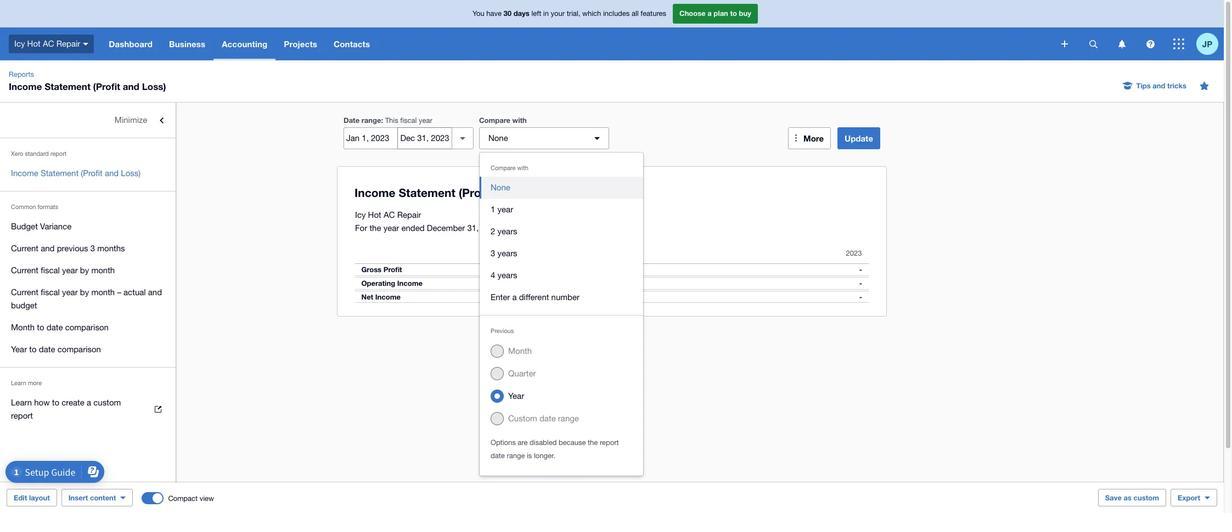 Task type: vqa. For each thing, say whether or not it's contained in the screenshot.
Reorder
no



Task type: locate. For each thing, give the bounding box(es) containing it.
current
[[11, 244, 38, 253], [11, 266, 38, 275], [11, 288, 38, 297]]

all
[[632, 9, 639, 18]]

2023 inside report output element
[[846, 249, 862, 257]]

hot for icy hot ac repair
[[27, 39, 40, 48]]

by
[[80, 266, 89, 275], [80, 288, 89, 297]]

none up 1 year
[[491, 183, 510, 192]]

1 vertical spatial -
[[859, 279, 862, 288]]

2 current from the top
[[11, 266, 38, 275]]

a left plan
[[708, 9, 712, 18]]

current inside the current fiscal year by month – actual and budget
[[11, 288, 38, 297]]

years right 4
[[498, 271, 517, 280]]

1 vertical spatial a
[[512, 293, 517, 302]]

report
[[50, 150, 67, 157], [11, 411, 33, 420], [600, 439, 619, 447]]

1 vertical spatial the
[[588, 439, 598, 447]]

1 horizontal spatial year
[[508, 391, 524, 401]]

0 vertical spatial fiscal
[[400, 116, 417, 125]]

tricks
[[1167, 81, 1187, 90]]

fiscal down current and previous 3 months at the left of page
[[41, 266, 60, 275]]

list of convenience dates image
[[452, 127, 474, 149]]

1 horizontal spatial icy
[[355, 210, 366, 220]]

0 horizontal spatial month
[[11, 323, 35, 332]]

0 vertical spatial learn
[[11, 380, 26, 386]]

1 horizontal spatial custom
[[1134, 493, 1159, 502]]

(profit
[[93, 81, 120, 92], [81, 169, 102, 178]]

year
[[11, 345, 27, 354], [508, 391, 524, 401]]

current fiscal year by month
[[11, 266, 115, 275]]

current for current fiscal year by month – actual and budget
[[11, 288, 38, 297]]

year up learn more
[[11, 345, 27, 354]]

compare with up 1 year
[[491, 165, 528, 171]]

the right the because
[[588, 439, 598, 447]]

1 vertical spatial years
[[498, 249, 517, 258]]

0 horizontal spatial year
[[11, 345, 27, 354]]

year inside date range : this fiscal year
[[419, 116, 432, 125]]

1 vertical spatial compare
[[491, 165, 516, 171]]

2 years from the top
[[498, 249, 517, 258]]

business
[[169, 39, 205, 49]]

0 vertical spatial hot
[[27, 39, 40, 48]]

month left –
[[91, 288, 115, 297]]

0 vertical spatial (profit
[[93, 81, 120, 92]]

0 vertical spatial loss)
[[142, 81, 166, 92]]

2 vertical spatial range
[[507, 452, 525, 460]]

more
[[804, 133, 824, 143]]

-
[[859, 265, 862, 274], [859, 279, 862, 288], [859, 293, 862, 301]]

custom date range button
[[480, 407, 643, 430]]

loss) up minimize
[[142, 81, 166, 92]]

range left is at the bottom of the page
[[507, 452, 525, 460]]

fiscal down current fiscal year by month
[[41, 288, 60, 297]]

hot inside popup button
[[27, 39, 40, 48]]

a right create
[[87, 398, 91, 407]]

icy inside popup button
[[14, 39, 25, 48]]

edit layout
[[14, 493, 50, 502]]

0 vertical spatial report
[[50, 150, 67, 157]]

are
[[518, 439, 528, 447]]

1 horizontal spatial the
[[588, 439, 598, 447]]

icy inside "icy hot ac repair for the year ended december 31, 2023"
[[355, 210, 366, 220]]

report right standard
[[50, 150, 67, 157]]

1 horizontal spatial report
[[50, 150, 67, 157]]

layout
[[29, 493, 50, 502]]

banner containing jp
[[0, 0, 1224, 60]]

jp button
[[1197, 27, 1224, 60]]

3 - from the top
[[859, 293, 862, 301]]

2023
[[481, 223, 499, 233], [846, 249, 862, 257]]

gross
[[362, 265, 382, 274]]

ac left svg icon
[[43, 39, 54, 48]]

with
[[512, 116, 527, 125], [517, 165, 528, 171]]

month inside button
[[508, 346, 532, 356]]

year up select end date field
[[419, 116, 432, 125]]

list box
[[480, 153, 643, 476]]

ac
[[43, 39, 54, 48], [384, 210, 395, 220]]

1 vertical spatial 2023
[[846, 249, 862, 257]]

range inside options are disabled because the report date range is longer.
[[507, 452, 525, 460]]

custom right as
[[1134, 493, 1159, 502]]

loss) inside income statement (profit and loss) link
[[121, 169, 141, 178]]

1 current from the top
[[11, 244, 38, 253]]

1 vertical spatial month
[[91, 288, 115, 297]]

banner
[[0, 0, 1224, 60]]

custom date range
[[508, 414, 579, 423]]

ended
[[401, 223, 425, 233]]

income inside income statement (profit and loss) link
[[11, 169, 38, 178]]

comparison down month to date comparison link
[[57, 345, 101, 354]]

navigation containing dashboard
[[101, 27, 1054, 60]]

report down learn more
[[11, 411, 33, 420]]

range
[[362, 116, 381, 125], [558, 414, 579, 423], [507, 452, 525, 460]]

2 vertical spatial -
[[859, 293, 862, 301]]

date range : this fiscal year
[[344, 116, 432, 125]]

1 vertical spatial hot
[[368, 210, 381, 220]]

1 horizontal spatial ac
[[384, 210, 395, 220]]

trial,
[[567, 9, 580, 18]]

range down year button on the bottom of page
[[558, 414, 579, 423]]

compare
[[479, 116, 510, 125], [491, 165, 516, 171]]

1 by from the top
[[80, 266, 89, 275]]

0 vertical spatial range
[[362, 116, 381, 125]]

years for 2 years
[[498, 227, 517, 236]]

month for current fiscal year by month
[[91, 266, 115, 275]]

1 horizontal spatial hot
[[368, 210, 381, 220]]

business button
[[161, 27, 214, 60]]

3 left months
[[90, 244, 95, 253]]

a inside enter a different number button
[[512, 293, 517, 302]]

a inside learn how to create a custom report
[[87, 398, 91, 407]]

1 vertical spatial comparison
[[57, 345, 101, 354]]

0 horizontal spatial icy
[[14, 39, 25, 48]]

income down reports "link"
[[9, 81, 42, 92]]

repair up ended
[[397, 210, 421, 220]]

1 horizontal spatial a
[[512, 293, 517, 302]]

year inside "icy hot ac repair for the year ended december 31, 2023"
[[383, 223, 399, 233]]

2 learn from the top
[[11, 398, 32, 407]]

navigation
[[101, 27, 1054, 60]]

income down operating income
[[376, 293, 401, 301]]

2 horizontal spatial a
[[708, 9, 712, 18]]

- for net income
[[859, 293, 862, 301]]

(profit down "minimize" button
[[81, 169, 102, 178]]

1 vertical spatial report
[[11, 411, 33, 420]]

2 vertical spatial report
[[600, 439, 619, 447]]

dashboard
[[109, 39, 153, 49]]

0 vertical spatial 2023
[[481, 223, 499, 233]]

comparison for year to date comparison
[[57, 345, 101, 354]]

update
[[845, 133, 873, 143]]

0 vertical spatial ac
[[43, 39, 54, 48]]

2 horizontal spatial report
[[600, 439, 619, 447]]

1 horizontal spatial range
[[507, 452, 525, 460]]

0 horizontal spatial hot
[[27, 39, 40, 48]]

report right the because
[[600, 439, 619, 447]]

comparison up year to date comparison link
[[65, 323, 109, 332]]

with down none popup button
[[517, 165, 528, 171]]

none right list of convenience dates icon
[[488, 133, 508, 143]]

to right how
[[52, 398, 59, 407]]

fiscal inside the current fiscal year by month – actual and budget
[[41, 288, 60, 297]]

3 down 2
[[491, 249, 495, 258]]

hot inside "icy hot ac repair for the year ended december 31, 2023"
[[368, 210, 381, 220]]

0 horizontal spatial loss)
[[121, 169, 141, 178]]

svg image
[[1173, 38, 1184, 49], [1089, 40, 1097, 48], [1118, 40, 1125, 48], [1146, 40, 1155, 48], [1062, 41, 1068, 47]]

2 vertical spatial current
[[11, 288, 38, 297]]

repair left svg icon
[[56, 39, 80, 48]]

0 vertical spatial by
[[80, 266, 89, 275]]

0 vertical spatial icy
[[14, 39, 25, 48]]

1 vertical spatial fiscal
[[41, 266, 60, 275]]

learn down learn more
[[11, 398, 32, 407]]

income inside reports income statement (profit and loss)
[[9, 81, 42, 92]]

2 vertical spatial fiscal
[[41, 288, 60, 297]]

1 vertical spatial with
[[517, 165, 528, 171]]

2023 inside "icy hot ac repair for the year ended december 31, 2023"
[[481, 223, 499, 233]]

loss) inside reports income statement (profit and loss)
[[142, 81, 166, 92]]

a
[[708, 9, 712, 18], [512, 293, 517, 302], [87, 398, 91, 407]]

repair inside "icy hot ac repair for the year ended december 31, 2023"
[[397, 210, 421, 220]]

compare with up none popup button
[[479, 116, 527, 125]]

0 vertical spatial custom
[[93, 398, 121, 407]]

current fiscal year by month link
[[0, 260, 176, 282]]

1 vertical spatial custom
[[1134, 493, 1159, 502]]

by down current fiscal year by month link
[[80, 288, 89, 297]]

save as custom
[[1105, 493, 1159, 502]]

a for choose
[[708, 9, 712, 18]]

year to date comparison link
[[0, 339, 176, 361]]

you have 30 days left in your trial, which includes all features
[[473, 9, 666, 18]]

income down xero
[[11, 169, 38, 178]]

actual
[[124, 288, 146, 297]]

date up the disabled
[[540, 414, 556, 423]]

0 vertical spatial with
[[512, 116, 527, 125]]

accounting
[[222, 39, 267, 49]]

hot up reports
[[27, 39, 40, 48]]

icy up reports
[[14, 39, 25, 48]]

fiscal right the this
[[400, 116, 417, 125]]

income down profit
[[398, 279, 423, 288]]

year for year
[[508, 391, 524, 401]]

enter
[[491, 293, 510, 302]]

2 by from the top
[[80, 288, 89, 297]]

0 vertical spatial month
[[91, 266, 115, 275]]

ac inside popup button
[[43, 39, 54, 48]]

report inside learn how to create a custom report
[[11, 411, 33, 420]]

0 vertical spatial years
[[498, 227, 517, 236]]

0 horizontal spatial 2023
[[481, 223, 499, 233]]

income for net income
[[376, 293, 401, 301]]

a right enter
[[512, 293, 517, 302]]

hot up gross
[[368, 210, 381, 220]]

1 learn from the top
[[11, 380, 26, 386]]

for
[[355, 223, 367, 233]]

statement down the xero standard report
[[41, 169, 79, 178]]

options are disabled because the report date range is longer.
[[491, 439, 619, 460]]

2 years
[[491, 227, 517, 236]]

a inside banner
[[708, 9, 712, 18]]

by inside the current fiscal year by month – actual and budget
[[80, 288, 89, 297]]

month up quarter
[[508, 346, 532, 356]]

0 horizontal spatial repair
[[56, 39, 80, 48]]

current and previous 3 months link
[[0, 238, 176, 260]]

month to date comparison link
[[0, 317, 176, 339]]

with up none popup button
[[512, 116, 527, 125]]

1 vertical spatial learn
[[11, 398, 32, 407]]

month down months
[[91, 266, 115, 275]]

group
[[480, 153, 643, 476]]

current for current fiscal year by month
[[11, 266, 38, 275]]

compare up 1 year
[[491, 165, 516, 171]]

month inside the current fiscal year by month – actual and budget
[[91, 288, 115, 297]]

0 vertical spatial statement
[[45, 81, 90, 92]]

as
[[1124, 493, 1132, 502]]

2 month from the top
[[91, 288, 115, 297]]

0 vertical spatial the
[[370, 223, 381, 233]]

2 vertical spatial years
[[498, 271, 517, 280]]

- for gross profit
[[859, 265, 862, 274]]

tips
[[1136, 81, 1151, 90]]

years for 3 years
[[498, 249, 517, 258]]

0 vertical spatial comparison
[[65, 323, 109, 332]]

repair
[[56, 39, 80, 48], [397, 210, 421, 220]]

0 vertical spatial year
[[11, 345, 27, 354]]

learn inside learn how to create a custom report
[[11, 398, 32, 407]]

more button
[[788, 127, 831, 149]]

previous
[[491, 328, 514, 334]]

1 vertical spatial icy
[[355, 210, 366, 220]]

0 vertical spatial a
[[708, 9, 712, 18]]

learn more
[[11, 380, 42, 386]]

Select end date field
[[398, 128, 452, 149]]

2 - from the top
[[859, 279, 862, 288]]

0 vertical spatial repair
[[56, 39, 80, 48]]

a for enter
[[512, 293, 517, 302]]

ac up profit
[[384, 210, 395, 220]]

this
[[385, 116, 398, 125]]

3 years from the top
[[498, 271, 517, 280]]

the right for on the left top of page
[[370, 223, 381, 233]]

(profit up "minimize" button
[[93, 81, 120, 92]]

fiscal inside date range : this fiscal year
[[400, 116, 417, 125]]

projects button
[[276, 27, 325, 60]]

1 vertical spatial range
[[558, 414, 579, 423]]

0 horizontal spatial range
[[362, 116, 381, 125]]

2 vertical spatial a
[[87, 398, 91, 407]]

year left ended
[[383, 223, 399, 233]]

1 month from the top
[[91, 266, 115, 275]]

income for operating income
[[398, 279, 423, 288]]

operating
[[362, 279, 396, 288]]

date down options
[[491, 452, 505, 460]]

contacts
[[334, 39, 370, 49]]

2 horizontal spatial range
[[558, 414, 579, 423]]

1 vertical spatial ac
[[384, 210, 395, 220]]

3 current from the top
[[11, 288, 38, 297]]

0 horizontal spatial report
[[11, 411, 33, 420]]

learn left more
[[11, 380, 26, 386]]

1 horizontal spatial 2023
[[846, 249, 862, 257]]

1 horizontal spatial month
[[508, 346, 532, 356]]

and
[[123, 81, 139, 92], [1153, 81, 1166, 90], [105, 169, 119, 178], [41, 244, 55, 253], [148, 288, 162, 297]]

month down budget
[[11, 323, 35, 332]]

compare up none popup button
[[479, 116, 510, 125]]

operating income
[[362, 279, 423, 288]]

1 year
[[491, 205, 513, 214]]

ac for icy hot ac repair for the year ended december 31, 2023
[[384, 210, 395, 220]]

years up "4 years"
[[498, 249, 517, 258]]

insert
[[68, 493, 88, 502]]

enter a different number button
[[480, 287, 643, 308]]

0 vertical spatial current
[[11, 244, 38, 253]]

date
[[344, 116, 360, 125]]

icy up for on the left top of page
[[355, 210, 366, 220]]

by for current fiscal year by month
[[80, 266, 89, 275]]

year right 1
[[498, 205, 513, 214]]

1 vertical spatial loss)
[[121, 169, 141, 178]]

year down current fiscal year by month
[[62, 288, 78, 297]]

ac inside "icy hot ac repair for the year ended december 31, 2023"
[[384, 210, 395, 220]]

0 vertical spatial none
[[488, 133, 508, 143]]

statement up "minimize" button
[[45, 81, 90, 92]]

date inside options are disabled because the report date range is longer.
[[491, 452, 505, 460]]

month to date comparison
[[11, 323, 109, 332]]

1 horizontal spatial loss)
[[142, 81, 166, 92]]

none inside popup button
[[488, 133, 508, 143]]

repair for icy hot ac repair for the year ended december 31, 2023
[[397, 210, 421, 220]]

–
[[117, 288, 121, 297]]

comparison
[[65, 323, 109, 332], [57, 345, 101, 354]]

loss)
[[142, 81, 166, 92], [121, 169, 141, 178]]

to up the year to date comparison
[[37, 323, 44, 332]]

range inside "button"
[[558, 414, 579, 423]]

year inside button
[[508, 391, 524, 401]]

income statement (profit and loss)
[[11, 169, 141, 178]]

by down current and previous 3 months link
[[80, 266, 89, 275]]

repair inside popup button
[[56, 39, 80, 48]]

0 horizontal spatial ac
[[43, 39, 54, 48]]

0 horizontal spatial a
[[87, 398, 91, 407]]

1 vertical spatial repair
[[397, 210, 421, 220]]

loss) down minimize
[[121, 169, 141, 178]]

date
[[47, 323, 63, 332], [39, 345, 55, 354], [540, 414, 556, 423], [491, 452, 505, 460]]

1 horizontal spatial repair
[[397, 210, 421, 220]]

year inside the current fiscal year by month – actual and budget
[[62, 288, 78, 297]]

1 vertical spatial statement
[[41, 169, 79, 178]]

1 vertical spatial year
[[508, 391, 524, 401]]

1 vertical spatial current
[[11, 266, 38, 275]]

days
[[514, 9, 530, 18]]

date down month to date comparison
[[39, 345, 55, 354]]

custom
[[93, 398, 121, 407], [1134, 493, 1159, 502]]

1 vertical spatial month
[[508, 346, 532, 356]]

custom right create
[[93, 398, 121, 407]]

1 - from the top
[[859, 265, 862, 274]]

1 horizontal spatial 3
[[491, 249, 495, 258]]

group containing none
[[480, 153, 643, 476]]

december
[[427, 223, 465, 233]]

choose
[[680, 9, 706, 18]]

0 vertical spatial -
[[859, 265, 862, 274]]

1 vertical spatial by
[[80, 288, 89, 297]]

year down quarter
[[508, 391, 524, 401]]

0 horizontal spatial custom
[[93, 398, 121, 407]]

the inside options are disabled because the report date range is longer.
[[588, 439, 598, 447]]

fiscal for current fiscal year by month – actual and budget
[[41, 288, 60, 297]]

0 vertical spatial month
[[11, 323, 35, 332]]

1 vertical spatial none
[[491, 183, 510, 192]]

1 years from the top
[[498, 227, 517, 236]]

0 horizontal spatial the
[[370, 223, 381, 233]]

accounting button
[[214, 27, 276, 60]]

range up select start date field
[[362, 116, 381, 125]]

income
[[9, 81, 42, 92], [11, 169, 38, 178], [398, 279, 423, 288], [376, 293, 401, 301]]

years right 2
[[498, 227, 517, 236]]



Task type: describe. For each thing, give the bounding box(es) containing it.
svg image
[[83, 43, 89, 45]]

remove from favorites image
[[1193, 75, 1215, 97]]

xero standard report
[[11, 150, 67, 157]]

report output element
[[355, 244, 869, 303]]

net
[[362, 293, 374, 301]]

net income
[[362, 293, 401, 301]]

1
[[491, 205, 495, 214]]

update button
[[838, 127, 880, 149]]

longer.
[[534, 452, 555, 460]]

year button
[[480, 385, 643, 407]]

year to date comparison
[[11, 345, 101, 354]]

3 years
[[491, 249, 517, 258]]

buy
[[739, 9, 751, 18]]

content
[[90, 493, 116, 502]]

year down current and previous 3 months at the left of page
[[62, 266, 78, 275]]

to up more
[[29, 345, 37, 354]]

jp
[[1202, 39, 1213, 49]]

reports income statement (profit and loss)
[[9, 70, 166, 92]]

none button
[[480, 177, 643, 199]]

includes
[[603, 9, 630, 18]]

by for current fiscal year by month – actual and budget
[[80, 288, 89, 297]]

(profit inside reports income statement (profit and loss)
[[93, 81, 120, 92]]

navigation inside banner
[[101, 27, 1054, 60]]

the inside "icy hot ac repair for the year ended december 31, 2023"
[[370, 223, 381, 233]]

save
[[1105, 493, 1122, 502]]

current fiscal year by month – actual and budget link
[[0, 282, 176, 317]]

create
[[62, 398, 84, 407]]

1 vertical spatial (profit
[[81, 169, 102, 178]]

previous
[[57, 244, 88, 253]]

month for current fiscal year by month – actual and budget
[[91, 288, 115, 297]]

and inside reports income statement (profit and loss)
[[123, 81, 139, 92]]

years for 4 years
[[498, 271, 517, 280]]

learn how to create a custom report link
[[0, 392, 176, 427]]

list box containing none
[[480, 153, 643, 476]]

learn how to create a custom report
[[11, 398, 121, 420]]

left
[[532, 9, 541, 18]]

view
[[200, 494, 214, 502]]

none inside button
[[491, 183, 510, 192]]

enter a different number
[[491, 293, 580, 302]]

common
[[11, 204, 36, 210]]

quarter button
[[480, 362, 643, 385]]

31,
[[467, 223, 479, 233]]

Select start date field
[[344, 128, 398, 149]]

reports
[[9, 70, 34, 78]]

year for year to date comparison
[[11, 345, 27, 354]]

dashboard link
[[101, 27, 161, 60]]

4
[[491, 271, 495, 280]]

Report title field
[[352, 181, 864, 206]]

custom
[[508, 414, 537, 423]]

save as custom button
[[1098, 489, 1166, 507]]

icy for icy hot ac repair for the year ended december 31, 2023
[[355, 210, 366, 220]]

30
[[504, 9, 512, 18]]

quarter
[[508, 369, 536, 378]]

icy hot ac repair for the year ended december 31, 2023
[[355, 210, 499, 233]]

compare inside group
[[491, 165, 516, 171]]

number
[[551, 293, 580, 302]]

hot for icy hot ac repair for the year ended december 31, 2023
[[368, 210, 381, 220]]

month for month to date comparison
[[11, 323, 35, 332]]

to left buy
[[730, 9, 737, 18]]

repair for icy hot ac repair
[[56, 39, 80, 48]]

date up the year to date comparison
[[47, 323, 63, 332]]

compact
[[168, 494, 198, 502]]

0 vertical spatial compare
[[479, 116, 510, 125]]

to inside learn how to create a custom report
[[52, 398, 59, 407]]

you
[[473, 9, 484, 18]]

have
[[486, 9, 502, 18]]

budget variance link
[[0, 216, 176, 238]]

budget
[[11, 222, 38, 231]]

contacts button
[[325, 27, 378, 60]]

common formats
[[11, 204, 58, 210]]

and inside the current fiscal year by month – actual and budget
[[148, 288, 162, 297]]

- for operating income
[[859, 279, 862, 288]]

income statement (profit and loss) link
[[0, 162, 176, 184]]

different
[[519, 293, 549, 302]]

current fiscal year by month – actual and budget
[[11, 288, 162, 310]]

export button
[[1171, 489, 1217, 507]]

ac for icy hot ac repair
[[43, 39, 54, 48]]

profit
[[384, 265, 402, 274]]

income for reports income statement (profit and loss)
[[9, 81, 42, 92]]

budget variance
[[11, 222, 72, 231]]

custom inside learn how to create a custom report
[[93, 398, 121, 407]]

custom inside save as custom button
[[1134, 493, 1159, 502]]

more
[[28, 380, 42, 386]]

1 vertical spatial compare with
[[491, 165, 528, 171]]

0 vertical spatial compare with
[[479, 116, 527, 125]]

and inside button
[[1153, 81, 1166, 90]]

fiscal for current fiscal year by month
[[41, 266, 60, 275]]

icy hot ac repair
[[14, 39, 80, 48]]

is
[[527, 452, 532, 460]]

export
[[1178, 493, 1200, 502]]

edit layout button
[[7, 489, 57, 507]]

2
[[491, 227, 495, 236]]

budget
[[11, 301, 37, 310]]

months
[[97, 244, 125, 253]]

in
[[543, 9, 549, 18]]

xero
[[11, 150, 23, 157]]

report inside options are disabled because the report date range is longer.
[[600, 439, 619, 447]]

how
[[34, 398, 50, 407]]

minimize button
[[0, 109, 176, 131]]

learn for learn more
[[11, 380, 26, 386]]

date inside "button"
[[540, 414, 556, 423]]

standard
[[25, 150, 49, 157]]

learn for learn how to create a custom report
[[11, 398, 32, 407]]

tips and tricks button
[[1117, 77, 1193, 94]]

insert content
[[68, 493, 116, 502]]

reports link
[[4, 69, 38, 80]]

0 horizontal spatial 3
[[90, 244, 95, 253]]

comparison for month to date comparison
[[65, 323, 109, 332]]

formats
[[38, 204, 58, 210]]

icy for icy hot ac repair
[[14, 39, 25, 48]]

disabled
[[530, 439, 557, 447]]

statement inside reports income statement (profit and loss)
[[45, 81, 90, 92]]

current for current and previous 3 months
[[11, 244, 38, 253]]

month for month
[[508, 346, 532, 356]]

insert content button
[[61, 489, 133, 507]]

minimize
[[115, 115, 147, 125]]

month button
[[480, 340, 643, 362]]



